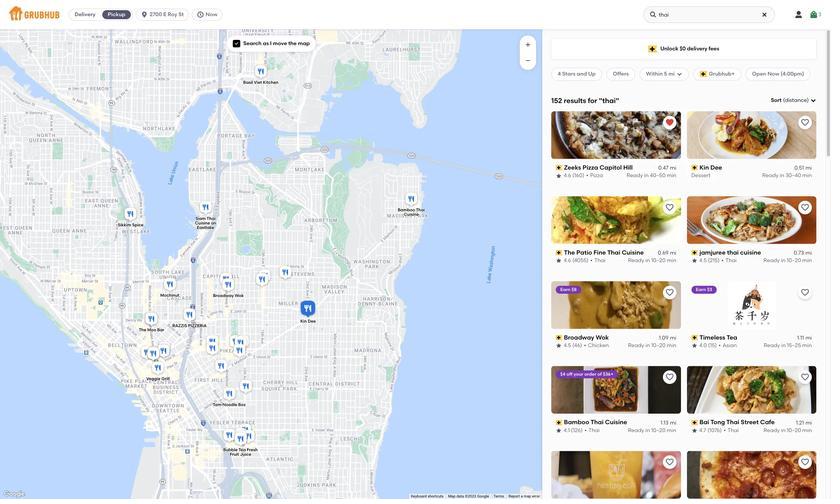 Task type: locate. For each thing, give the bounding box(es) containing it.
1 horizontal spatial the
[[565, 249, 576, 256]]

mi right 0.73
[[806, 250, 813, 256]]

0 vertical spatial 4.6
[[564, 173, 572, 179]]

svg image for search as i move the map
[[235, 41, 239, 46]]

10–20 for bamboo thai cuisine
[[652, 428, 666, 434]]

tea left fresh
[[239, 448, 246, 453]]

in for zeeks pizza capitol hill
[[645, 173, 649, 179]]

min down 0.47 mi
[[668, 173, 677, 179]]

• for patio
[[591, 258, 593, 264]]

cuisine down bamboo thai cuisine icon
[[404, 212, 419, 217]]

min for timeless tea
[[803, 343, 813, 349]]

2 earn from the left
[[697, 287, 707, 292]]

mochinut
[[160, 293, 180, 298]]

0 vertical spatial now
[[206, 11, 218, 18]]

earn $3
[[697, 287, 713, 292]]

• right (215)
[[722, 258, 724, 264]]

grubhub plus flag logo image left unlock
[[649, 45, 658, 53]]

mochinut image
[[163, 277, 178, 293]]

$36+
[[604, 372, 614, 377]]

the inside kin dee razzis pizzeria the moo bar
[[139, 328, 147, 333]]

star icon image left 4.1 at bottom right
[[556, 428, 562, 434]]

1 earn from the left
[[561, 287, 571, 292]]

jamjuree thai cuisine logo image
[[688, 196, 817, 244]]

min down 0.51 mi
[[803, 173, 813, 179]]

ready for zeeks pizza capitol hill
[[627, 173, 644, 179]]

ready in 40–50 min
[[627, 173, 677, 179]]

tea
[[727, 334, 738, 341], [239, 448, 246, 453]]

map
[[298, 40, 310, 47], [524, 495, 532, 499]]

ready in 10–20 min for bamboo thai cuisine
[[629, 428, 677, 434]]

the patio fine thai cuisine image
[[258, 268, 273, 285]]

zeeks pizza capitol hill
[[565, 164, 633, 171]]

• right the (1076)
[[724, 428, 727, 434]]

wok up kin dee razzis pizzeria the moo bar
[[235, 294, 244, 298]]

saved restaurant image
[[666, 118, 675, 127]]

0 horizontal spatial broadway
[[213, 294, 234, 298]]

Search for food, convenience, alcohol... search field
[[644, 6, 776, 23]]

dee for kin dee
[[711, 164, 723, 171]]

1.13
[[661, 420, 669, 426]]

the up 4.6 (4055)
[[565, 249, 576, 256]]

10–20 down 1.13 on the right of page
[[652, 428, 666, 434]]

big mario's pizza capitol hill logo image
[[688, 452, 817, 499]]

1 horizontal spatial broadway wok
[[565, 334, 610, 341]]

2 save this restaurant image from the top
[[801, 373, 811, 382]]

0 vertical spatial bamboo
[[398, 208, 416, 212]]

min down 1.09 mi
[[668, 343, 677, 349]]

timeless tea logo image
[[729, 281, 776, 329]]

broadway wok down timeless tea icon
[[213, 294, 244, 298]]

grubhub plus flag logo image for grubhub+
[[700, 71, 708, 77]]

15–25
[[788, 343, 802, 349]]

• for tong
[[724, 428, 727, 434]]

your
[[574, 372, 584, 377]]

1 vertical spatial dee
[[308, 319, 316, 324]]

• down patio
[[591, 258, 593, 264]]

veggie
[[147, 377, 161, 382]]

1 vertical spatial broadway wok
[[565, 334, 610, 341]]

subscription pass image for bai tong thai street cafe
[[692, 420, 699, 426]]

star icon image for zeeks pizza capitol hill
[[556, 173, 562, 179]]

subscription pass image left zeeks at the right
[[556, 165, 563, 171]]

the
[[565, 249, 576, 256], [139, 328, 147, 333]]

0 horizontal spatial earn
[[561, 287, 571, 292]]

mi right 0.47
[[671, 165, 677, 171]]

0 horizontal spatial broadway wok
[[213, 294, 244, 298]]

$4 off your order of $36+
[[561, 372, 614, 377]]

cuisine left on at the left of the page
[[195, 221, 210, 226]]

map right "the"
[[298, 40, 310, 47]]

broadway wok inside map "region"
[[213, 294, 244, 298]]

• right (126)
[[585, 428, 587, 434]]

star icon image
[[556, 173, 562, 179], [556, 258, 562, 264], [692, 258, 698, 264], [556, 343, 562, 349], [692, 343, 698, 349], [556, 428, 562, 434], [692, 428, 698, 434]]

0 vertical spatial pizza
[[583, 164, 599, 171]]

1 horizontal spatial kin
[[700, 164, 710, 171]]

10–20 down 0.69
[[652, 258, 666, 264]]

1 vertical spatial 4.5
[[564, 343, 572, 349]]

• for thai
[[722, 258, 724, 264]]

st
[[179, 11, 184, 18]]

mi right the 1.11
[[806, 335, 813, 341]]

kin dee logo image
[[688, 111, 817, 159]]

broadway wok
[[213, 294, 244, 298], [565, 334, 610, 341]]

ready in 10–20 min down 0.73
[[764, 258, 813, 264]]

tam noodle box image
[[222, 386, 237, 403]]

basil viet kitchen image
[[254, 64, 269, 80]]

subscription pass image up dessert
[[692, 165, 699, 171]]

min
[[668, 173, 677, 179], [803, 173, 813, 179], [668, 258, 677, 264], [803, 258, 813, 264], [668, 343, 677, 349], [803, 343, 813, 349], [668, 428, 677, 434], [803, 428, 813, 434]]

(46)
[[573, 343, 583, 349]]

4.0
[[700, 343, 708, 349]]

0 horizontal spatial bamboo
[[398, 208, 416, 212]]

(4:00pm)
[[781, 71, 805, 77]]

map region
[[0, 16, 609, 500]]

report a map error link
[[509, 495, 541, 499]]

bamboo thai cuisine
[[565, 419, 628, 426]]

on
[[211, 221, 216, 226]]

vietlicious image
[[214, 359, 229, 375]]

pizza for •
[[591, 173, 604, 179]]

grubhub plus flag logo image for unlock $0 delivery fees
[[649, 45, 658, 53]]

min down 0.73 mi
[[803, 258, 813, 264]]

razzis pizzeria image
[[182, 307, 197, 324]]

save this restaurant image down 15–25
[[801, 373, 811, 382]]

svg image inside field
[[811, 98, 817, 104]]

ready in 10–20 min for the patio fine thai cuisine
[[629, 258, 677, 264]]

0 vertical spatial kin
[[700, 164, 710, 171]]

dessert
[[692, 173, 711, 179]]

in for bamboo thai cuisine
[[646, 428, 651, 434]]

1 horizontal spatial svg image
[[235, 41, 239, 46]]

star icon image left 4.5 (46)
[[556, 343, 562, 349]]

broadway up (46)
[[565, 334, 595, 341]]

0 horizontal spatial map
[[298, 40, 310, 47]]

min down 1.11 mi
[[803, 343, 813, 349]]

0 vertical spatial save this restaurant image
[[801, 118, 811, 127]]

jamjuree thai cuisine
[[700, 249, 762, 256]]

1 horizontal spatial now
[[768, 71, 780, 77]]

subscription pass image left bai
[[692, 420, 699, 426]]

1 vertical spatial save this restaurant image
[[801, 373, 811, 382]]

thai ginger - pacific place image
[[156, 343, 171, 360]]

ready in 10–20 min down 0.69
[[629, 258, 677, 264]]

google
[[478, 495, 490, 499]]

1 horizontal spatial broadway
[[565, 334, 595, 341]]

1.13 mi
[[661, 420, 677, 426]]

wok
[[235, 294, 244, 298], [596, 334, 610, 341]]

pizza up • pizza
[[583, 164, 599, 171]]

10–20 for bai tong thai street cafe
[[788, 428, 802, 434]]

1 vertical spatial tea
[[239, 448, 246, 453]]

main navigation navigation
[[0, 0, 832, 29]]

0 horizontal spatial dee
[[308, 319, 316, 324]]

pizza down "zeeks pizza capitol hill"
[[591, 173, 604, 179]]

bubble tea fresh fruit juice image
[[233, 432, 248, 448]]

ready in 10–20 min for jamjuree thai cuisine
[[764, 258, 813, 264]]

in for broadway wok
[[646, 343, 651, 349]]

loving hut image
[[241, 429, 256, 446]]

1 vertical spatial now
[[768, 71, 780, 77]]

0 horizontal spatial wok
[[235, 294, 244, 298]]

subscription pass image for broadway wok
[[556, 335, 563, 341]]

bamboo thai cuisine logo image
[[552, 366, 682, 414]]

now
[[206, 11, 218, 18], [768, 71, 780, 77]]

star icon image left 4.7
[[692, 428, 698, 434]]

10–20 down 1.09
[[652, 343, 666, 349]]

• thai for thai
[[585, 428, 600, 434]]

4.5 left (46)
[[564, 343, 572, 349]]

• pizza
[[587, 173, 604, 179]]

mi right 5
[[669, 71, 676, 77]]

subscription pass image for timeless tea
[[692, 335, 699, 341]]

pizzeria
[[188, 324, 207, 329]]

4.5
[[700, 258, 708, 264], [564, 343, 572, 349]]

0 horizontal spatial svg image
[[197, 11, 204, 18]]

save this restaurant image for kin dee
[[801, 118, 811, 127]]

min for bamboo thai cuisine
[[668, 428, 677, 434]]

1 vertical spatial bamboo
[[565, 419, 590, 426]]

search
[[244, 40, 262, 47]]

broadway down timeless tea icon
[[213, 294, 234, 298]]

10–20 down 1.21
[[788, 428, 802, 434]]

4.5 (46)
[[564, 343, 583, 349]]

in for jamjuree thai cuisine
[[782, 258, 786, 264]]

now right open
[[768, 71, 780, 77]]

• for pizza
[[587, 173, 589, 179]]

asean food hall-hi fry image
[[146, 346, 161, 363]]

• thai down jamjuree thai cuisine
[[722, 258, 737, 264]]

for
[[589, 96, 598, 105]]

• thai down bamboo thai cuisine
[[585, 428, 600, 434]]

mi right 1.21
[[806, 420, 813, 426]]

the left moo
[[139, 328, 147, 333]]

subscription pass image up $4
[[556, 335, 563, 341]]

save this restaurant image down )
[[801, 118, 811, 127]]

save this restaurant button for kin dee logo
[[799, 116, 813, 129]]

siam
[[196, 216, 206, 221]]

2 4.6 from the top
[[564, 258, 572, 264]]

spice
[[132, 223, 144, 228]]

• right (46)
[[585, 343, 587, 349]]

subscription pass image for bamboo thai cuisine
[[556, 420, 563, 426]]

svg image
[[197, 11, 204, 18], [762, 12, 768, 18], [235, 41, 239, 46]]

subscription pass image
[[692, 165, 699, 171], [692, 250, 699, 256], [692, 335, 699, 341], [556, 420, 563, 426]]

bai tong thai street cafe image
[[236, 334, 251, 351]]

star icon image for broadway wok
[[556, 343, 562, 349]]

4.6 for the patio fine thai cuisine
[[564, 258, 572, 264]]

star icon image left 4.5 (215)
[[692, 258, 698, 264]]

earn left the $3
[[697, 287, 707, 292]]

min down 1.13 mi
[[668, 428, 677, 434]]

timeless tea
[[700, 334, 738, 341]]

mi right 0.69
[[671, 250, 677, 256]]

tea inside bubble tea fresh fruit juice
[[239, 448, 246, 453]]

subscription pass image for zeeks pizza capitol hill
[[556, 165, 563, 171]]

$8
[[572, 287, 577, 292]]

sikkim spice image
[[123, 206, 138, 223]]

sikkim spice
[[118, 223, 144, 228]]

star icon image left 4.0
[[692, 343, 698, 349]]

2700 e roy st button
[[136, 9, 192, 21]]

mi right 0.51
[[806, 165, 813, 171]]

subscription pass image for kin dee
[[692, 165, 699, 171]]

10–20 down 0.73
[[788, 258, 802, 264]]

ba bar image
[[239, 379, 254, 395]]

• for wok
[[585, 343, 587, 349]]

4.5 for broadway wok
[[564, 343, 572, 349]]

min down 1.21 mi
[[803, 428, 813, 434]]

•
[[587, 173, 589, 179], [591, 258, 593, 264], [722, 258, 724, 264], [585, 343, 587, 349], [720, 343, 722, 349], [585, 428, 587, 434], [724, 428, 727, 434]]

• thai for tong
[[724, 428, 740, 434]]

thai
[[728, 249, 740, 256]]

1 vertical spatial broadway
[[565, 334, 595, 341]]

asean food hall-rolling wok image
[[146, 346, 161, 363]]

svg image
[[795, 10, 804, 19], [810, 10, 819, 19], [141, 11, 148, 18], [650, 11, 658, 18], [677, 71, 683, 77], [811, 98, 817, 104]]

1.11
[[798, 335, 805, 341]]

0.47 mi
[[659, 165, 677, 171]]

minus icon image
[[525, 57, 532, 64]]

• thai down bai tong thai street cafe
[[724, 428, 740, 434]]

fine
[[594, 249, 607, 256]]

grubhub plus flag logo image
[[649, 45, 658, 53], [700, 71, 708, 77]]

within
[[647, 71, 664, 77]]

ready in 15–25 min
[[765, 343, 813, 349]]

star icon image left 4.6 (4055)
[[556, 258, 562, 264]]

patio
[[577, 249, 593, 256]]

subscription pass image
[[556, 165, 563, 171], [556, 250, 563, 256], [556, 335, 563, 341], [692, 420, 699, 426]]

cuisine
[[404, 212, 419, 217], [195, 221, 210, 226], [622, 249, 645, 256], [606, 419, 628, 426]]

1 horizontal spatial 4.5
[[700, 258, 708, 264]]

• right (160)
[[587, 173, 589, 179]]

None field
[[772, 97, 817, 104]]

zeeks pizza capitol hill image
[[278, 265, 293, 281]]

svg image for now
[[197, 11, 204, 18]]

dee
[[711, 164, 723, 171], [308, 319, 316, 324]]

0 horizontal spatial grubhub plus flag logo image
[[649, 45, 658, 53]]

4.5 left (215)
[[700, 258, 708, 264]]

mi right 1.13 on the right of page
[[671, 420, 677, 426]]

subscription pass image left jamjuree
[[692, 250, 699, 256]]

grain house image
[[232, 343, 247, 360]]

4.6 left (4055) on the right bottom of page
[[564, 258, 572, 264]]

0 vertical spatial grubhub plus flag logo image
[[649, 45, 658, 53]]

mi right 1.09
[[671, 335, 677, 341]]

bamboo inside 'bamboo thai cuisine siam thai cuisine on eastlake'
[[398, 208, 416, 212]]

star icon image for bai tong thai street cafe
[[692, 428, 698, 434]]

©2023
[[465, 495, 477, 499]]

ready for jamjuree thai cuisine
[[764, 258, 781, 264]]

0 horizontal spatial the
[[139, 328, 147, 333]]

broadway wok up (46)
[[565, 334, 610, 341]]

1 vertical spatial 4.6
[[564, 258, 572, 264]]

earn left $8
[[561, 287, 571, 292]]

tea up asian
[[727, 334, 738, 341]]

1 vertical spatial the
[[139, 328, 147, 333]]

1 4.6 from the top
[[564, 173, 572, 179]]

data
[[457, 495, 464, 499]]

bubble tea fresh fruit juice
[[224, 448, 258, 457]]

kin inside kin dee razzis pizzeria the moo bar
[[301, 319, 307, 324]]

mi for kin dee
[[806, 165, 813, 171]]

now inside button
[[206, 11, 218, 18]]

search as i move the map
[[244, 40, 310, 47]]

1 vertical spatial wok
[[596, 334, 610, 341]]

0 vertical spatial wok
[[235, 294, 244, 298]]

terms link
[[494, 495, 505, 499]]

0 horizontal spatial 4.5
[[564, 343, 572, 349]]

map right a
[[524, 495, 532, 499]]

fruit
[[230, 452, 239, 457]]

1.11 mi
[[798, 335, 813, 341]]

mi for broadway wok
[[671, 335, 677, 341]]

1 vertical spatial grubhub plus flag logo image
[[700, 71, 708, 77]]

1 save this restaurant image from the top
[[801, 118, 811, 127]]

1 vertical spatial map
[[524, 495, 532, 499]]

ready in 10–20 min down 1.09
[[629, 343, 677, 349]]

0 vertical spatial the
[[565, 249, 576, 256]]

1 vertical spatial pizza
[[591, 173, 604, 179]]

grubhub+
[[710, 71, 736, 77]]

1 horizontal spatial earn
[[697, 287, 707, 292]]

0 vertical spatial broadway wok
[[213, 294, 244, 298]]

0 vertical spatial tea
[[727, 334, 738, 341]]

0 horizontal spatial kin
[[301, 319, 307, 324]]

sushi ave image
[[222, 428, 237, 444]]

subscription pass image left patio
[[556, 250, 563, 256]]

map data ©2023 google
[[449, 495, 490, 499]]

(
[[784, 97, 786, 104]]

• thai for patio
[[591, 258, 606, 264]]

ready in 10–20 min
[[629, 258, 677, 264], [764, 258, 813, 264], [629, 343, 677, 349], [629, 428, 677, 434], [764, 428, 813, 434]]

veggie grill
[[147, 377, 170, 382]]

save this restaurant image
[[801, 118, 811, 127], [801, 373, 811, 382]]

save this restaurant image
[[666, 203, 675, 212], [801, 203, 811, 212], [666, 288, 675, 297], [801, 288, 811, 297], [666, 373, 675, 382], [666, 458, 675, 467], [801, 458, 811, 467]]

0 vertical spatial dee
[[711, 164, 723, 171]]

subscription pass image for jamjuree thai cuisine
[[692, 250, 699, 256]]

ready in 10–20 min down 1.13 on the right of page
[[629, 428, 677, 434]]

(1076)
[[708, 428, 723, 434]]

4.6 down zeeks at the right
[[564, 173, 572, 179]]

1 horizontal spatial grubhub plus flag logo image
[[700, 71, 708, 77]]

star icon image left 4.6 (160)
[[556, 173, 562, 179]]

0 horizontal spatial now
[[206, 11, 218, 18]]

$0
[[680, 45, 687, 52]]

subscription pass image left bamboo thai cuisine
[[556, 420, 563, 426]]

svg image inside now button
[[197, 11, 204, 18]]

ready
[[627, 173, 644, 179], [763, 173, 779, 179], [629, 258, 645, 264], [764, 258, 781, 264], [629, 343, 645, 349], [765, 343, 781, 349], [629, 428, 645, 434], [764, 428, 781, 434]]

1 vertical spatial kin
[[301, 319, 307, 324]]

0 vertical spatial 4.5
[[700, 258, 708, 264]]

(15)
[[709, 343, 718, 349]]

wok up chicken
[[596, 334, 610, 341]]

1 horizontal spatial wok
[[596, 334, 610, 341]]

broadway
[[213, 294, 234, 298], [565, 334, 595, 341]]

now right st
[[206, 11, 218, 18]]

ready in 10–20 min down 1.21
[[764, 428, 813, 434]]

152
[[552, 96, 563, 105]]

grubhub plus flag logo image left the grubhub+
[[700, 71, 708, 77]]

• for tea
[[720, 343, 722, 349]]

• thai
[[591, 258, 606, 264], [722, 258, 737, 264], [585, 428, 600, 434], [724, 428, 740, 434]]

0 vertical spatial map
[[298, 40, 310, 47]]

mi for bamboo thai cuisine
[[671, 420, 677, 426]]

up
[[589, 71, 596, 77]]

subscription pass image left timeless
[[692, 335, 699, 341]]

jamjuree thai cuisine image
[[255, 272, 270, 289]]

dee inside kin dee razzis pizzeria the moo bar
[[308, 319, 316, 324]]

bai tong thai street cafe logo image
[[688, 366, 817, 414]]

1 horizontal spatial bamboo
[[565, 419, 590, 426]]

1.21
[[797, 420, 805, 426]]

1 horizontal spatial map
[[524, 495, 532, 499]]

0 horizontal spatial tea
[[239, 448, 246, 453]]

biang biang noodles image
[[205, 334, 220, 351]]

• right (15)
[[720, 343, 722, 349]]

0 vertical spatial broadway
[[213, 294, 234, 298]]

• thai down fine at the right of page
[[591, 258, 606, 264]]

1 horizontal spatial dee
[[711, 164, 723, 171]]

1 horizontal spatial tea
[[727, 334, 738, 341]]

0.51
[[795, 165, 805, 171]]

bamboo for bamboo thai cuisine siam thai cuisine on eastlake
[[398, 208, 416, 212]]

min down 0.69 mi at the right bottom of the page
[[668, 258, 677, 264]]



Task type: vqa. For each thing, say whether or not it's contained in the screenshot.
Our associated with Our homemade pizza sauce and mozzarella on our fresh Romio's homemade dough.
no



Task type: describe. For each thing, give the bounding box(es) containing it.
min for broadway wok
[[668, 343, 677, 349]]

mi for zeeks pizza capitol hill
[[671, 165, 677, 171]]

tam
[[213, 403, 222, 407]]

the moo bar image
[[144, 312, 159, 328]]

• asian
[[720, 343, 738, 349]]

star icon image for jamjuree thai cuisine
[[692, 258, 698, 264]]

delivery
[[688, 45, 708, 52]]

cuisine down bamboo thai cuisine logo
[[606, 419, 628, 426]]

1.09 mi
[[660, 335, 677, 341]]

pickup
[[108, 11, 126, 18]]

pizza for zeeks
[[583, 164, 599, 171]]

google image
[[2, 490, 27, 500]]

2 horizontal spatial svg image
[[762, 12, 768, 18]]

a
[[521, 495, 523, 499]]

eastlake
[[197, 225, 214, 230]]

in for timeless tea
[[782, 343, 787, 349]]

in for the patio fine thai cuisine
[[646, 258, 651, 264]]

ready in 10–20 min for bai tong thai street cafe
[[764, 428, 813, 434]]

basil viet kitchen
[[244, 80, 279, 85]]

4.1 (126)
[[564, 428, 583, 434]]

bamboo for bamboo thai cuisine
[[565, 419, 590, 426]]

min for the patio fine thai cuisine
[[668, 258, 677, 264]]

ready for timeless tea
[[765, 343, 781, 349]]

ready for kin dee
[[763, 173, 779, 179]]

0.47
[[659, 165, 669, 171]]

din tai fung image
[[156, 344, 171, 360]]

bar
[[157, 328, 164, 333]]

timeless tea image
[[219, 272, 234, 288]]

delivery button
[[69, 9, 101, 21]]

thanh vi image
[[233, 427, 248, 444]]

bai tong thai street cafe
[[700, 419, 776, 426]]

ready for bamboo thai cuisine
[[629, 428, 645, 434]]

3 button
[[810, 8, 822, 21]]

pickup button
[[101, 9, 133, 21]]

earn $8
[[561, 287, 577, 292]]

meetea cafe logo image
[[552, 452, 682, 499]]

sort ( distance )
[[772, 97, 810, 104]]

juice
[[240, 452, 251, 457]]

kin for kin dee razzis pizzeria the moo bar
[[301, 319, 307, 324]]

40–50
[[651, 173, 666, 179]]

in for kin dee
[[781, 173, 785, 179]]

mi for jamjuree thai cuisine
[[806, 250, 813, 256]]

results
[[564, 96, 587, 105]]

(126)
[[572, 428, 583, 434]]

asian
[[723, 343, 738, 349]]

152 results for "thai"
[[552, 96, 620, 105]]

4.5 (215)
[[700, 258, 720, 264]]

0.69 mi
[[659, 250, 677, 256]]

big mario's pizza capitol hill image
[[229, 334, 244, 351]]

save this restaurant image for bai tong thai street cafe
[[801, 373, 811, 382]]

mi la cay image
[[238, 423, 253, 439]]

ready for the patio fine thai cuisine
[[629, 258, 645, 264]]

min for jamjuree thai cuisine
[[803, 258, 813, 264]]

tam noodle box
[[213, 403, 246, 407]]

star icon image for timeless tea
[[692, 343, 698, 349]]

moo
[[147, 328, 156, 333]]

4
[[558, 71, 562, 77]]

save this restaurant button for the patio fine thai cuisine logo
[[664, 201, 677, 214]]

mi for timeless tea
[[806, 335, 813, 341]]

save this restaurant button for big mario's pizza capitol hill logo
[[799, 456, 813, 470]]

save this restaurant button for meetea cafe logo
[[664, 456, 677, 470]]

xing fu tang image
[[140, 345, 155, 362]]

vinason pho & grill image
[[143, 311, 158, 328]]

kin for kin dee
[[700, 164, 710, 171]]

min for zeeks pizza capitol hill
[[668, 173, 677, 179]]

svg image inside 2700 e roy st button
[[141, 11, 148, 18]]

10–20 for jamjuree thai cuisine
[[788, 258, 802, 264]]

sikkim
[[118, 223, 131, 228]]

i
[[270, 40, 272, 47]]

save this restaurant button for the "jamjuree thai cuisine logo"
[[799, 201, 813, 214]]

4 stars and up
[[558, 71, 596, 77]]

and
[[577, 71, 588, 77]]

stars
[[563, 71, 576, 77]]

tea for timeless
[[727, 334, 738, 341]]

fees
[[709, 45, 720, 52]]

razzis
[[173, 324, 187, 329]]

5
[[665, 71, 668, 77]]

svg image inside "3" button
[[810, 10, 819, 19]]

open
[[753, 71, 767, 77]]

viet
[[254, 80, 262, 85]]

offers
[[614, 71, 629, 77]]

min for kin dee
[[803, 173, 813, 179]]

basil
[[244, 80, 253, 85]]

in for bai tong thai street cafe
[[782, 428, 786, 434]]

kin dee image
[[299, 299, 317, 319]]

keyboard
[[411, 495, 427, 499]]

ready in 30–40 min
[[763, 173, 813, 179]]

$3
[[708, 287, 713, 292]]

move
[[273, 40, 287, 47]]

2700
[[150, 11, 162, 18]]

0.51 mi
[[795, 165, 813, 171]]

zeeks pizza capitol hill logo image
[[552, 111, 682, 159]]

ready for bai tong thai street cafe
[[764, 428, 781, 434]]

kitchen
[[263, 80, 279, 85]]

shortcuts
[[428, 495, 444, 499]]

bamboo thai cuisine siam thai cuisine on eastlake
[[195, 208, 425, 230]]

street
[[742, 419, 760, 426]]

now button
[[192, 9, 226, 21]]

4.6 for zeeks pizza capitol hill
[[564, 173, 572, 179]]

open now (4:00pm)
[[753, 71, 805, 77]]

min for bai tong thai street cafe
[[803, 428, 813, 434]]

1.21 mi
[[797, 420, 813, 426]]

siam thai cuisine on eastlake image
[[198, 200, 213, 216]]

unlock $0 delivery fees
[[661, 45, 720, 52]]

(4055)
[[573, 258, 589, 264]]

star icon image for bamboo thai cuisine
[[556, 428, 562, 434]]

the patio fine thai cuisine logo image
[[552, 196, 682, 244]]

$4
[[561, 372, 566, 377]]

di fiora image
[[205, 341, 220, 357]]

subscription pass image for the patio fine thai cuisine
[[556, 250, 563, 256]]

• chicken
[[585, 343, 610, 349]]

mi for bai tong thai street cafe
[[806, 420, 813, 426]]

broadway wok logo image
[[552, 281, 682, 329]]

bamboo thai cuisine image
[[404, 191, 419, 208]]

10–20 for the patio fine thai cuisine
[[652, 258, 666, 264]]

• for thai
[[585, 428, 587, 434]]

saved restaurant button
[[664, 116, 677, 129]]

e
[[163, 11, 167, 18]]

tong
[[711, 419, 726, 426]]

• thai for thai
[[722, 258, 737, 264]]

mi for the patio fine thai cuisine
[[671, 250, 677, 256]]

as
[[263, 40, 269, 47]]

wok inside map "region"
[[235, 294, 244, 298]]

fresh
[[247, 448, 258, 453]]

star icon image for the patio fine thai cuisine
[[556, 258, 562, 264]]

keyboard shortcuts button
[[411, 494, 444, 500]]

chu minh tofu & vegan deli image
[[234, 430, 249, 446]]

sort
[[772, 97, 782, 104]]

"thai"
[[600, 96, 620, 105]]

4.0 (15)
[[700, 343, 718, 349]]

tea for bubble
[[239, 448, 246, 453]]

roy
[[168, 11, 177, 18]]

grill
[[162, 377, 170, 382]]

report a map error
[[509, 495, 541, 499]]

save this restaurant button for bai tong thai street cafe logo
[[799, 371, 813, 385]]

4.7
[[700, 428, 707, 434]]

terms
[[494, 495, 505, 499]]

plus icon image
[[525, 41, 532, 49]]

earn for broadway
[[561, 287, 571, 292]]

order
[[585, 372, 597, 377]]

midnight cookie co image
[[157, 341, 172, 357]]

ready for broadway wok
[[629, 343, 645, 349]]

10–20 for broadway wok
[[652, 343, 666, 349]]

4.5 for jamjuree thai cuisine
[[700, 258, 708, 264]]

4.7 (1076)
[[700, 428, 723, 434]]

broadway wok image
[[221, 277, 236, 294]]

dee for kin dee razzis pizzeria the moo bar
[[308, 319, 316, 324]]

report
[[509, 495, 520, 499]]

)
[[808, 97, 810, 104]]

the patio fine thai cuisine
[[565, 249, 645, 256]]

the
[[289, 40, 297, 47]]

ready in 10–20 min for broadway wok
[[629, 343, 677, 349]]

none field containing sort
[[772, 97, 817, 104]]

3
[[819, 11, 822, 18]]

cuisine left 0.69
[[622, 249, 645, 256]]

veggie grill image
[[151, 360, 166, 377]]

cuisine
[[741, 249, 762, 256]]

earn for timeless
[[697, 287, 707, 292]]

4.6 (160)
[[564, 173, 585, 179]]

broadway inside map "region"
[[213, 294, 234, 298]]

meetea cafe image
[[233, 335, 248, 352]]

chicken
[[589, 343, 610, 349]]



